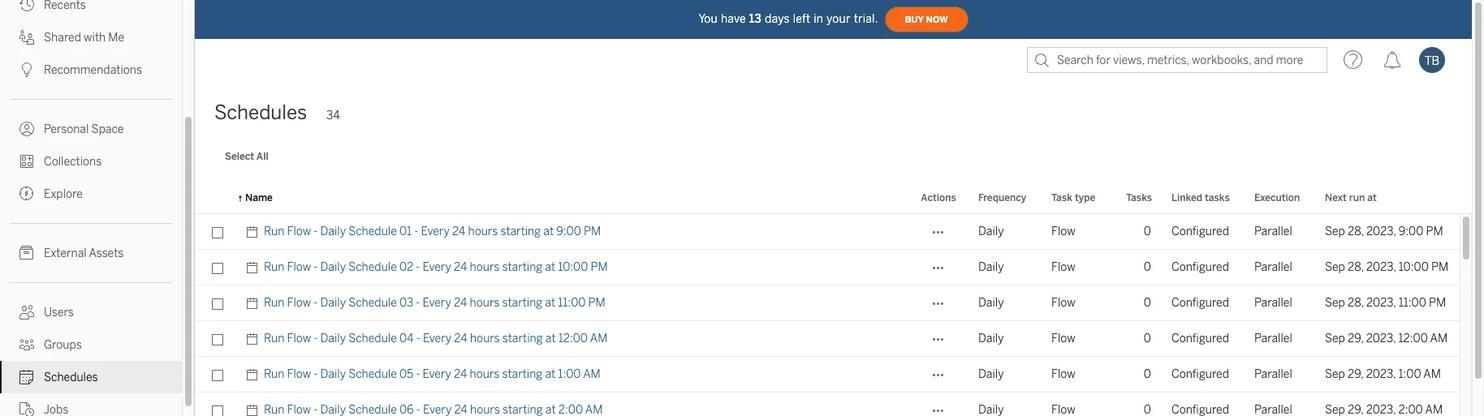 Task type: locate. For each thing, give the bounding box(es) containing it.
1 12:00 from the left
[[559, 332, 588, 346]]

1 run from the top
[[264, 225, 285, 239]]

0 horizontal spatial 11:00
[[558, 296, 586, 310]]

4 parallel from the top
[[1255, 332, 1293, 346]]

flow
[[287, 225, 311, 239], [1052, 225, 1076, 239], [287, 261, 311, 275], [1052, 261, 1076, 275], [287, 296, 311, 310], [1052, 296, 1076, 310], [287, 332, 311, 346], [1052, 332, 1076, 346], [287, 368, 311, 382], [1052, 368, 1076, 382]]

4 configured from the top
[[1172, 332, 1230, 346]]

2 sep from the top
[[1326, 261, 1346, 275]]

2 by text only_f5he34f image from the top
[[19, 63, 34, 77]]

schedule for 03
[[349, 296, 397, 310]]

flow inside run flow - daily schedule 03 - every 24 hours starting at 11:00 pm link
[[287, 296, 311, 310]]

hours down run flow - daily schedule 04 - every 24 hours starting at 12:00 am link
[[470, 368, 500, 382]]

3 run from the top
[[264, 296, 285, 310]]

5 row from the top
[[195, 357, 1460, 393]]

at for run flow - daily schedule 04 - every 24 hours starting at 12:00 am
[[546, 332, 556, 346]]

schedule left 02
[[349, 261, 397, 275]]

every right the "05"
[[423, 368, 451, 382]]

3 by text only_f5he34f image from the top
[[19, 154, 34, 169]]

28, down sep 28, 2023, 9:00 pm on the right bottom of page
[[1348, 261, 1364, 275]]

28, for sep 28, 2023, 9:00 pm
[[1348, 225, 1364, 239]]

1 horizontal spatial 11:00
[[1399, 296, 1427, 310]]

linked tasks
[[1172, 193, 1230, 204]]

28, down run
[[1348, 225, 1364, 239]]

by text only_f5he34f image inside recommendations link
[[19, 63, 34, 77]]

9:00
[[557, 225, 581, 239], [1399, 225, 1424, 239]]

by text only_f5he34f image left users
[[19, 305, 34, 320]]

by text only_f5he34f image left recommendations
[[19, 63, 34, 77]]

hours
[[468, 225, 498, 239], [470, 261, 500, 275], [470, 296, 500, 310], [470, 332, 500, 346], [470, 368, 500, 382]]

run flow - daily schedule 05 - every 24 hours starting at 1:00 am link
[[264, 357, 601, 393]]

3 by text only_f5he34f image from the top
[[19, 187, 34, 201]]

actions
[[921, 193, 957, 204]]

24 down run flow - daily schedule 04 - every 24 hours starting at 12:00 am link
[[454, 368, 467, 382]]

by text only_f5he34f image left shared
[[19, 30, 34, 45]]

run inside the run flow - daily schedule 01 - every 24 hours starting at 9:00 pm link
[[264, 225, 285, 239]]

sep down the 'next' on the top of the page
[[1326, 225, 1346, 239]]

you
[[699, 12, 718, 26]]

pm
[[584, 225, 601, 239], [1427, 225, 1444, 239], [591, 261, 608, 275], [1432, 261, 1449, 275], [589, 296, 606, 310], [1430, 296, 1447, 310]]

by text only_f5he34f image for groups
[[19, 338, 34, 353]]

by text only_f5he34f image left personal on the left top
[[19, 122, 34, 136]]

by text only_f5he34f image inside schedules link
[[19, 370, 34, 385]]

2023,
[[1367, 225, 1397, 239], [1367, 261, 1397, 275], [1367, 296, 1397, 310], [1367, 332, 1396, 346], [1367, 368, 1396, 382]]

run inside run flow - daily schedule 02 - every 24 hours starting at 10:00 pm link
[[264, 261, 285, 275]]

schedules up the all
[[214, 101, 307, 124]]

by text only_f5he34f image left collections
[[19, 154, 34, 169]]

shared with me link
[[0, 21, 182, 54]]

1 10:00 from the left
[[558, 261, 588, 275]]

2 1:00 from the left
[[1399, 368, 1422, 382]]

by text only_f5he34f image left explore
[[19, 187, 34, 201]]

1 9:00 from the left
[[557, 225, 581, 239]]

0 horizontal spatial 1:00
[[558, 368, 581, 382]]

parallel
[[1255, 225, 1293, 239], [1255, 261, 1293, 275], [1255, 296, 1293, 310], [1255, 332, 1293, 346], [1255, 368, 1293, 382]]

13
[[750, 12, 762, 26]]

sep for sep 28, 2023, 11:00 pm
[[1326, 296, 1346, 310]]

run inside run flow - daily schedule 05 - every 24 hours starting at 1:00 am link
[[264, 368, 285, 382]]

at for run flow - daily schedule 01 - every 24 hours starting at 9:00 pm
[[544, 225, 554, 239]]

1 0 from the top
[[1144, 225, 1152, 239]]

parallel for sep 29, 2023, 1:00 am
[[1255, 368, 1293, 382]]

schedule for 05
[[349, 368, 397, 382]]

in
[[814, 12, 824, 26]]

parallel for sep 29, 2023, 12:00 am
[[1255, 332, 1293, 346]]

0 horizontal spatial schedules
[[44, 371, 98, 385]]

schedule
[[349, 225, 397, 239], [349, 261, 397, 275], [349, 296, 397, 310], [349, 332, 397, 346], [349, 368, 397, 382]]

5 0 from the top
[[1144, 368, 1152, 382]]

6 by text only_f5he34f image from the top
[[19, 338, 34, 353]]

schedules down groups
[[44, 371, 98, 385]]

hours for 04
[[470, 332, 500, 346]]

every right 03
[[423, 296, 451, 310]]

hours down run flow - daily schedule 02 - every 24 hours starting at 10:00 pm link
[[470, 296, 500, 310]]

at for run flow - daily schedule 03 - every 24 hours starting at 11:00 pm
[[545, 296, 556, 310]]

by text only_f5he34f image up "shared with me" link
[[19, 0, 34, 12]]

personal space link
[[0, 113, 182, 145]]

run flow - daily schedule 04 - every 24 hours starting at 12:00 am link
[[264, 322, 608, 357]]

by text only_f5he34f image for personal space
[[19, 122, 34, 136]]

24 down run flow - daily schedule 02 - every 24 hours starting at 10:00 pm link
[[454, 296, 467, 310]]

parallel for sep 28, 2023, 10:00 pm
[[1255, 261, 1293, 275]]

2 schedule from the top
[[349, 261, 397, 275]]

1:00
[[558, 368, 581, 382], [1399, 368, 1422, 382]]

grid containing run flow - daily schedule 01 - every 24 hours starting at 9:00 pm
[[195, 184, 1473, 417]]

schedule for 04
[[349, 332, 397, 346]]

every right 04
[[423, 332, 452, 346]]

2 parallel from the top
[[1255, 261, 1293, 275]]

4 schedule image from the top
[[245, 322, 264, 357]]

by text only_f5he34f image inside groups link
[[19, 338, 34, 353]]

1 vertical spatial 28,
[[1348, 261, 1364, 275]]

hours up run flow - daily schedule 02 - every 24 hours starting at 10:00 pm
[[468, 225, 498, 239]]

daily
[[320, 225, 346, 239], [979, 225, 1004, 239], [320, 261, 346, 275], [979, 261, 1004, 275], [320, 296, 346, 310], [979, 296, 1004, 310], [320, 332, 346, 346], [979, 332, 1004, 346], [320, 368, 346, 382], [979, 368, 1004, 382]]

by text only_f5he34f image
[[19, 0, 34, 12], [19, 122, 34, 136], [19, 187, 34, 201]]

by text only_f5he34f image down schedules link
[[19, 403, 34, 417]]

schedule image
[[245, 357, 264, 393], [245, 393, 264, 417]]

1 row from the top
[[195, 214, 1460, 250]]

1 horizontal spatial 1:00
[[1399, 368, 1422, 382]]

1 by text only_f5he34f image from the top
[[19, 30, 34, 45]]

every for 03
[[423, 296, 451, 310]]

0 horizontal spatial 9:00
[[557, 225, 581, 239]]

3 configured from the top
[[1172, 296, 1230, 310]]

schedules
[[214, 101, 307, 124], [44, 371, 98, 385]]

task type
[[1052, 193, 1096, 204]]

2023, down sep 28, 2023, 9:00 pm on the right bottom of page
[[1367, 261, 1397, 275]]

1 11:00 from the left
[[558, 296, 586, 310]]

next
[[1326, 193, 1347, 204]]

2023, for 11:00
[[1367, 296, 1397, 310]]

24 down run flow - daily schedule 03 - every 24 hours starting at 11:00 pm link
[[454, 332, 468, 346]]

have
[[721, 12, 746, 26]]

0 horizontal spatial 12:00
[[559, 332, 588, 346]]

0
[[1144, 225, 1152, 239], [1144, 261, 1152, 275], [1144, 296, 1152, 310], [1144, 332, 1152, 346], [1144, 368, 1152, 382]]

at
[[1368, 193, 1378, 204], [544, 225, 554, 239], [545, 261, 556, 275], [545, 296, 556, 310], [546, 332, 556, 346], [545, 368, 556, 382]]

run inside run flow - daily schedule 04 - every 24 hours starting at 12:00 am link
[[264, 332, 285, 346]]

starting for 1:00
[[502, 368, 543, 382]]

2023, up sep 29, 2023, 1:00 am
[[1367, 332, 1396, 346]]

2 configured from the top
[[1172, 261, 1230, 275]]

5 schedule from the top
[[349, 368, 397, 382]]

by text only_f5he34f image left external on the bottom left
[[19, 246, 34, 261]]

schedule image for run flow - daily schedule 02 - every 24 hours starting at 10:00 pm
[[245, 250, 264, 286]]

11:00
[[558, 296, 586, 310], [1399, 296, 1427, 310]]

04
[[400, 332, 414, 346]]

1 1:00 from the left
[[558, 368, 581, 382]]

users link
[[0, 296, 182, 329]]

2 29, from the top
[[1348, 368, 1364, 382]]

by text only_f5he34f image down groups link
[[19, 370, 34, 385]]

hours for 03
[[470, 296, 500, 310]]

run
[[264, 225, 285, 239], [264, 261, 285, 275], [264, 296, 285, 310], [264, 332, 285, 346], [264, 368, 285, 382]]

3 28, from the top
[[1348, 296, 1364, 310]]

2023, down sep 29, 2023, 12:00 am
[[1367, 368, 1396, 382]]

2 vertical spatial by text only_f5he34f image
[[19, 187, 34, 201]]

starting for 12:00
[[503, 332, 543, 346]]

2023, for 9:00
[[1367, 225, 1397, 239]]

1 28, from the top
[[1348, 225, 1364, 239]]

row group
[[195, 214, 1460, 417]]

0 vertical spatial by text only_f5he34f image
[[19, 0, 34, 12]]

29, up sep 29, 2023, 1:00 am
[[1348, 332, 1364, 346]]

every right 02
[[423, 261, 451, 275]]

me
[[108, 31, 124, 45]]

5 by text only_f5he34f image from the top
[[19, 305, 34, 320]]

select all button
[[214, 147, 279, 167]]

29, down sep 29, 2023, 12:00 am
[[1348, 368, 1364, 382]]

at for run flow - daily schedule 02 - every 24 hours starting at 10:00 pm
[[545, 261, 556, 275]]

1 vertical spatial 29,
[[1348, 368, 1364, 382]]

run flow - daily schedule 02 - every 24 hours starting at 10:00 pm
[[264, 261, 608, 275]]

configured for sep 28, 2023, 11:00 pm
[[1172, 296, 1230, 310]]

by text only_f5he34f image inside users link
[[19, 305, 34, 320]]

0 vertical spatial 29,
[[1348, 332, 1364, 346]]

every right 01
[[421, 225, 450, 239]]

2 by text only_f5he34f image from the top
[[19, 122, 34, 136]]

row group containing run flow - daily schedule 01 - every 24 hours starting at 9:00 pm
[[195, 214, 1460, 417]]

3 sep from the top
[[1326, 296, 1346, 310]]

2 vertical spatial 28,
[[1348, 296, 1364, 310]]

schedule left 01
[[349, 225, 397, 239]]

1 schedule from the top
[[349, 225, 397, 239]]

external assets link
[[0, 237, 182, 270]]

starting for 10:00
[[502, 261, 543, 275]]

1 schedule image from the top
[[245, 357, 264, 393]]

name
[[245, 193, 273, 204]]

explore
[[44, 188, 83, 201]]

7 by text only_f5he34f image from the top
[[19, 370, 34, 385]]

3 parallel from the top
[[1255, 296, 1293, 310]]

24 up run flow - daily schedule 02 - every 24 hours starting at 10:00 pm
[[452, 225, 466, 239]]

by text only_f5he34f image inside explore link
[[19, 187, 34, 201]]

5 run from the top
[[264, 368, 285, 382]]

1 horizontal spatial 9:00
[[1399, 225, 1424, 239]]

schedule left the "05"
[[349, 368, 397, 382]]

by text only_f5he34f image for schedules
[[19, 370, 34, 385]]

schedule for 02
[[349, 261, 397, 275]]

4 run from the top
[[264, 332, 285, 346]]

1 vertical spatial by text only_f5he34f image
[[19, 122, 34, 136]]

run flow - daily schedule 03 - every 24 hours starting at 11:00 pm
[[264, 296, 606, 310]]

by text only_f5he34f image inside personal space link
[[19, 122, 34, 136]]

row containing run flow - daily schedule 01 - every 24 hours starting at 9:00 pm
[[195, 214, 1460, 250]]

24 up run flow - daily schedule 03 - every 24 hours starting at 11:00 pm
[[454, 261, 467, 275]]

every for 02
[[423, 261, 451, 275]]

1 horizontal spatial 10:00
[[1399, 261, 1429, 275]]

am inside run flow - daily schedule 04 - every 24 hours starting at 12:00 am link
[[590, 332, 608, 346]]

2023, for 10:00
[[1367, 261, 1397, 275]]

1 parallel from the top
[[1255, 225, 1293, 239]]

execution
[[1255, 193, 1301, 204]]

sep up sep 29, 2023, 1:00 am
[[1326, 332, 1346, 346]]

1 29, from the top
[[1348, 332, 1364, 346]]

5 parallel from the top
[[1255, 368, 1293, 382]]

2 run from the top
[[264, 261, 285, 275]]

2 0 from the top
[[1144, 261, 1152, 275]]

01
[[400, 225, 412, 239]]

shared
[[44, 31, 81, 45]]

0 for sep 28, 2023, 9:00 pm
[[1144, 225, 1152, 239]]

1 configured from the top
[[1172, 225, 1230, 239]]

3 schedule image from the top
[[245, 286, 264, 322]]

2 schedule image from the top
[[245, 250, 264, 286]]

am
[[590, 332, 608, 346], [1431, 332, 1448, 346], [583, 368, 601, 382], [1424, 368, 1442, 382]]

by text only_f5he34f image for recommendations
[[19, 63, 34, 77]]

schedule left 04
[[349, 332, 397, 346]]

28,
[[1348, 225, 1364, 239], [1348, 261, 1364, 275], [1348, 296, 1364, 310]]

by text only_f5he34f image inside collections link
[[19, 154, 34, 169]]

28, up sep 29, 2023, 12:00 am
[[1348, 296, 1364, 310]]

sep for sep 28, 2023, 9:00 pm
[[1326, 225, 1346, 239]]

run inside run flow - daily schedule 03 - every 24 hours starting at 11:00 pm link
[[264, 296, 285, 310]]

personal
[[44, 123, 89, 136]]

5 sep from the top
[[1326, 368, 1346, 382]]

-
[[314, 225, 318, 239], [414, 225, 419, 239], [314, 261, 318, 275], [416, 261, 420, 275], [314, 296, 318, 310], [416, 296, 420, 310], [314, 332, 318, 346], [416, 332, 421, 346], [314, 368, 318, 382], [416, 368, 420, 382]]

sep down sep 28, 2023, 9:00 pm on the right bottom of page
[[1326, 261, 1346, 275]]

sep
[[1326, 225, 1346, 239], [1326, 261, 1346, 275], [1326, 296, 1346, 310], [1326, 332, 1346, 346], [1326, 368, 1346, 382]]

external assets
[[44, 247, 124, 261]]

sep for sep 29, 2023, 12:00 am
[[1326, 332, 1346, 346]]

12:00
[[559, 332, 588, 346], [1399, 332, 1429, 346]]

2 row from the top
[[195, 250, 1460, 286]]

4 sep from the top
[[1326, 332, 1346, 346]]

0 for sep 28, 2023, 11:00 pm
[[1144, 296, 1152, 310]]

starting for 11:00
[[502, 296, 543, 310]]

row containing run flow - daily schedule 05 - every 24 hours starting at 1:00 am
[[195, 357, 1460, 393]]

24
[[452, 225, 466, 239], [454, 261, 467, 275], [454, 296, 467, 310], [454, 332, 468, 346], [454, 368, 467, 382]]

by text only_f5he34f image left groups
[[19, 338, 34, 353]]

recommendations
[[44, 63, 142, 77]]

configured
[[1172, 225, 1230, 239], [1172, 261, 1230, 275], [1172, 296, 1230, 310], [1172, 332, 1230, 346], [1172, 368, 1230, 382]]

5 configured from the top
[[1172, 368, 1230, 382]]

1 horizontal spatial 12:00
[[1399, 332, 1429, 346]]

hours for 05
[[470, 368, 500, 382]]

sep up sep 29, 2023, 12:00 am
[[1326, 296, 1346, 310]]

4 row from the top
[[195, 322, 1460, 357]]

1 sep from the top
[[1326, 225, 1346, 239]]

every for 05
[[423, 368, 451, 382]]

2 28, from the top
[[1348, 261, 1364, 275]]

4 0 from the top
[[1144, 332, 1152, 346]]

schedule left 03
[[349, 296, 397, 310]]

0 horizontal spatial 10:00
[[558, 261, 588, 275]]

0 vertical spatial 28,
[[1348, 225, 1364, 239]]

2023, up sep 28, 2023, 10:00 pm
[[1367, 225, 1397, 239]]

hours up run flow - daily schedule 03 - every 24 hours starting at 11:00 pm
[[470, 261, 500, 275]]

run for run flow - daily schedule 04 - every 24 hours starting at 12:00 am
[[264, 332, 285, 346]]

run flow - daily schedule 02 - every 24 hours starting at 10:00 pm link
[[264, 250, 608, 286]]

4 by text only_f5he34f image from the top
[[19, 246, 34, 261]]

parallel for sep 28, 2023, 9:00 pm
[[1255, 225, 1293, 239]]

run for run flow - daily schedule 03 - every 24 hours starting at 11:00 pm
[[264, 296, 285, 310]]

hours down run flow - daily schedule 03 - every 24 hours starting at 11:00 pm link
[[470, 332, 500, 346]]

type
[[1075, 193, 1096, 204]]

1 horizontal spatial schedules
[[214, 101, 307, 124]]

row containing run flow - daily schedule 03 - every 24 hours starting at 11:00 pm
[[195, 286, 1460, 322]]

by text only_f5he34f image inside "shared with me" link
[[19, 30, 34, 45]]

29,
[[1348, 332, 1364, 346], [1348, 368, 1364, 382]]

2023, up sep 29, 2023, 12:00 am
[[1367, 296, 1397, 310]]

parallel for sep 28, 2023, 11:00 pm
[[1255, 296, 1293, 310]]

24 for 01
[[452, 225, 466, 239]]

row
[[195, 214, 1460, 250], [195, 250, 1460, 286], [195, 286, 1460, 322], [195, 322, 1460, 357], [195, 357, 1460, 393], [195, 393, 1460, 417]]

by text only_f5he34f image inside 'external assets' "link"
[[19, 246, 34, 261]]

2 12:00 from the left
[[1399, 332, 1429, 346]]

sep for sep 28, 2023, 10:00 pm
[[1326, 261, 1346, 275]]

sep down sep 29, 2023, 12:00 am
[[1326, 368, 1346, 382]]

by text only_f5he34f image
[[19, 30, 34, 45], [19, 63, 34, 77], [19, 154, 34, 169], [19, 246, 34, 261], [19, 305, 34, 320], [19, 338, 34, 353], [19, 370, 34, 385], [19, 403, 34, 417]]

02
[[400, 261, 414, 275]]

3 0 from the top
[[1144, 296, 1152, 310]]

3 schedule from the top
[[349, 296, 397, 310]]

with
[[84, 31, 106, 45]]

10:00
[[558, 261, 588, 275], [1399, 261, 1429, 275]]

starting for 9:00
[[501, 225, 541, 239]]

frequency
[[979, 193, 1027, 204]]

3 row from the top
[[195, 286, 1460, 322]]

grid
[[195, 184, 1473, 417]]

24 for 03
[[454, 296, 467, 310]]

4 schedule from the top
[[349, 332, 397, 346]]

buy now
[[905, 14, 948, 25]]

row containing run flow - daily schedule 04 - every 24 hours starting at 12:00 am
[[195, 322, 1460, 357]]

1 schedule image from the top
[[245, 214, 264, 250]]

every
[[421, 225, 450, 239], [423, 261, 451, 275], [423, 296, 451, 310], [423, 332, 452, 346], [423, 368, 451, 382]]

schedule image
[[245, 214, 264, 250], [245, 250, 264, 286], [245, 286, 264, 322], [245, 322, 264, 357]]



Task type: describe. For each thing, give the bounding box(es) containing it.
schedule for 01
[[349, 225, 397, 239]]

0 for sep 29, 2023, 12:00 am
[[1144, 332, 1152, 346]]

space
[[91, 123, 124, 136]]

configured for sep 28, 2023, 9:00 pm
[[1172, 225, 1230, 239]]

run flow - daily schedule 05 - every 24 hours starting at 1:00 am
[[264, 368, 601, 382]]

by text only_f5he34f image for users
[[19, 305, 34, 320]]

05
[[400, 368, 414, 382]]

sep 28, 2023, 10:00 pm
[[1326, 261, 1449, 275]]

groups
[[44, 339, 82, 353]]

24 for 04
[[454, 332, 468, 346]]

trial.
[[854, 12, 879, 26]]

your
[[827, 12, 851, 26]]

24 for 02
[[454, 261, 467, 275]]

sep 29, 2023, 12:00 am
[[1326, 332, 1448, 346]]

schedule image for run flow - daily schedule 04 - every 24 hours starting at 12:00 am
[[245, 322, 264, 357]]

by text only_f5he34f image for shared with me
[[19, 30, 34, 45]]

hours for 02
[[470, 261, 500, 275]]

run flow - daily schedule 01 - every 24 hours starting at 9:00 pm link
[[264, 214, 601, 250]]

tasks
[[1127, 193, 1153, 204]]

run for run flow - daily schedule 01 - every 24 hours starting at 9:00 pm
[[264, 225, 285, 239]]

03
[[400, 296, 414, 310]]

schedule image for run flow - daily schedule 03 - every 24 hours starting at 11:00 pm
[[245, 286, 264, 322]]

8 by text only_f5he34f image from the top
[[19, 403, 34, 417]]

schedule image for run flow - daily schedule 01 - every 24 hours starting at 9:00 pm
[[245, 214, 264, 250]]

0 for sep 29, 2023, 1:00 am
[[1144, 368, 1152, 382]]

left
[[793, 12, 811, 26]]

sep for sep 29, 2023, 1:00 am
[[1326, 368, 1346, 382]]

users
[[44, 306, 74, 320]]

2023, for 1:00
[[1367, 368, 1396, 382]]

1 vertical spatial schedules
[[44, 371, 98, 385]]

flow inside run flow - daily schedule 05 - every 24 hours starting at 1:00 am link
[[287, 368, 311, 382]]

run flow - daily schedule 04 - every 24 hours starting at 12:00 am
[[264, 332, 608, 346]]

2 9:00 from the left
[[1399, 225, 1424, 239]]

configured for sep 28, 2023, 10:00 pm
[[1172, 261, 1230, 275]]

every for 04
[[423, 332, 452, 346]]

by text only_f5he34f image for collections
[[19, 154, 34, 169]]

configured for sep 29, 2023, 12:00 am
[[1172, 332, 1230, 346]]

configured for sep 29, 2023, 1:00 am
[[1172, 368, 1230, 382]]

24 for 05
[[454, 368, 467, 382]]

buy
[[905, 14, 924, 25]]

recommendations link
[[0, 54, 182, 86]]

run for run flow - daily schedule 02 - every 24 hours starting at 10:00 pm
[[264, 261, 285, 275]]

34
[[327, 109, 340, 123]]

run for run flow - daily schedule 05 - every 24 hours starting at 1:00 am
[[264, 368, 285, 382]]

you have 13 days left in your trial.
[[699, 12, 879, 26]]

select
[[225, 151, 254, 162]]

days
[[765, 12, 790, 26]]

1 by text only_f5he34f image from the top
[[19, 0, 34, 12]]

now
[[927, 14, 948, 25]]

0 vertical spatial schedules
[[214, 101, 307, 124]]

sep 28, 2023, 11:00 pm
[[1326, 296, 1447, 310]]

at for run flow - daily schedule 05 - every 24 hours starting at 1:00 am
[[545, 368, 556, 382]]

every for 01
[[421, 225, 450, 239]]

by text only_f5he34f image for explore
[[19, 187, 34, 201]]

collections link
[[0, 145, 182, 178]]

select all
[[225, 151, 269, 162]]

buy now button
[[885, 6, 969, 32]]

next run at
[[1326, 193, 1378, 204]]

am inside run flow - daily schedule 05 - every 24 hours starting at 1:00 am link
[[583, 368, 601, 382]]

2023, for 12:00
[[1367, 332, 1396, 346]]

sep 29, 2023, 1:00 am
[[1326, 368, 1442, 382]]

run
[[1350, 193, 1366, 204]]

explore link
[[0, 178, 182, 210]]

task
[[1052, 193, 1073, 204]]

sep 28, 2023, 9:00 pm
[[1326, 225, 1444, 239]]

assets
[[89, 247, 124, 261]]

flow inside run flow - daily schedule 04 - every 24 hours starting at 12:00 am link
[[287, 332, 311, 346]]

tasks
[[1205, 193, 1230, 204]]

29, for sep 29, 2023, 12:00 am
[[1348, 332, 1364, 346]]

0 for sep 28, 2023, 10:00 pm
[[1144, 261, 1152, 275]]

schedules link
[[0, 361, 182, 394]]

external
[[44, 247, 87, 261]]

groups link
[[0, 329, 182, 361]]

10:00 inside run flow - daily schedule 02 - every 24 hours starting at 10:00 pm link
[[558, 261, 588, 275]]

hours for 01
[[468, 225, 498, 239]]

run flow - daily schedule 03 - every 24 hours starting at 11:00 pm link
[[264, 286, 606, 322]]

collections
[[44, 155, 102, 169]]

personal space
[[44, 123, 124, 136]]

run flow - daily schedule 01 - every 24 hours starting at 9:00 pm
[[264, 225, 601, 239]]

by text only_f5he34f image for external assets
[[19, 246, 34, 261]]

row containing run flow - daily schedule 02 - every 24 hours starting at 10:00 pm
[[195, 250, 1460, 286]]

flow inside the run flow - daily schedule 01 - every 24 hours starting at 9:00 pm link
[[287, 225, 311, 239]]

all
[[256, 151, 269, 162]]

29, for sep 29, 2023, 1:00 am
[[1348, 368, 1364, 382]]

linked
[[1172, 193, 1203, 204]]

2 11:00 from the left
[[1399, 296, 1427, 310]]

2 schedule image from the top
[[245, 393, 264, 417]]

flow inside run flow - daily schedule 02 - every 24 hours starting at 10:00 pm link
[[287, 261, 311, 275]]

shared with me
[[44, 31, 124, 45]]

6 row from the top
[[195, 393, 1460, 417]]

2 10:00 from the left
[[1399, 261, 1429, 275]]

28, for sep 28, 2023, 10:00 pm
[[1348, 261, 1364, 275]]

28, for sep 28, 2023, 11:00 pm
[[1348, 296, 1364, 310]]



Task type: vqa. For each thing, say whether or not it's contained in the screenshot.
Measure related to Measure Names
no



